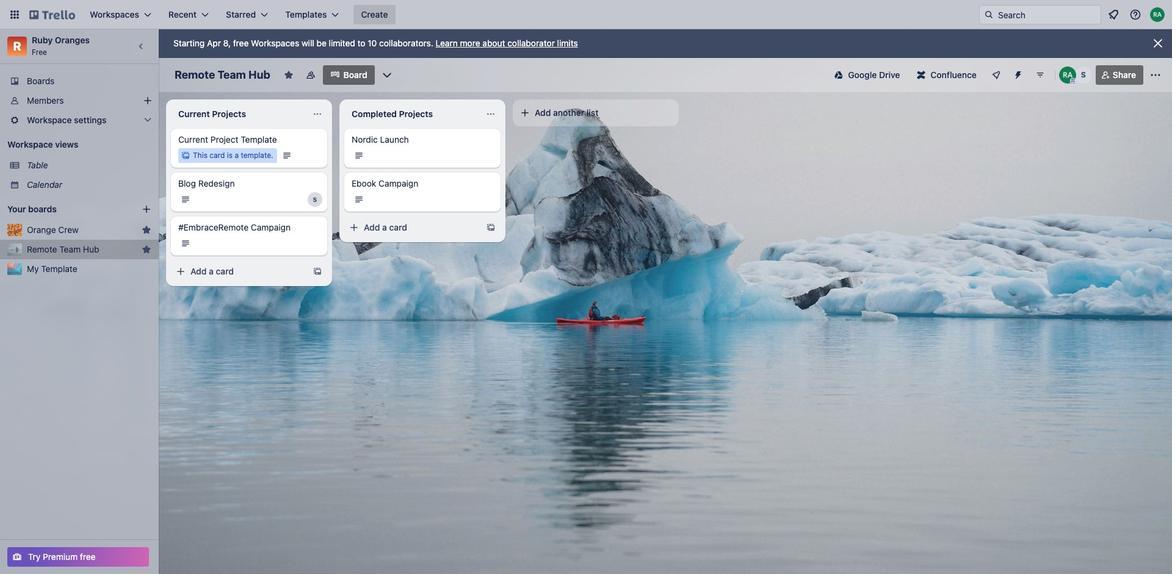 Task type: locate. For each thing, give the bounding box(es) containing it.
0 vertical spatial workspaces
[[90, 9, 139, 20]]

1 vertical spatial card
[[389, 222, 407, 233]]

add for current project template
[[191, 266, 207, 277]]

google
[[849, 70, 877, 80]]

1 current from the top
[[178, 109, 210, 119]]

try
[[28, 552, 41, 563]]

0 horizontal spatial template
[[41, 264, 77, 274]]

workspace inside dropdown button
[[27, 115, 72, 125]]

s
[[1082, 70, 1087, 79], [313, 196, 317, 203]]

1 horizontal spatial add
[[364, 222, 380, 233]]

collaborator
[[508, 38, 555, 48]]

workspace navigation collapse icon image
[[133, 38, 150, 55]]

completed projects
[[352, 109, 433, 119]]

workspaces inside workspaces popup button
[[90, 9, 139, 20]]

members
[[27, 95, 64, 106]]

1 vertical spatial add a card
[[191, 266, 234, 277]]

automation image
[[1009, 65, 1026, 82]]

workspace down members
[[27, 115, 72, 125]]

hub inside text box
[[249, 68, 270, 81]]

orange crew
[[27, 225, 79, 235]]

0 vertical spatial free
[[233, 38, 249, 48]]

to
[[358, 38, 366, 48]]

current project template link
[[178, 134, 320, 146]]

add a card button
[[344, 218, 479, 238], [171, 262, 305, 282]]

add a card button down ebook campaign link
[[344, 218, 479, 238]]

0 horizontal spatial remote
[[27, 244, 57, 255]]

add down ebook
[[364, 222, 380, 233]]

template right the "my"
[[41, 264, 77, 274]]

1 vertical spatial starred icon image
[[142, 245, 151, 255]]

team inside remote team hub button
[[59, 244, 81, 255]]

campaign down blog redesign link on the left top of page
[[251, 222, 291, 233]]

remote team hub inside text box
[[175, 68, 270, 81]]

remote team hub down the 8,
[[175, 68, 270, 81]]

add a card button for blog redesign
[[171, 262, 305, 282]]

hub up my template link
[[83, 244, 99, 255]]

templates button
[[278, 5, 347, 24]]

2 vertical spatial a
[[209, 266, 214, 277]]

workspace up table
[[7, 139, 53, 150]]

add for nordic launch
[[364, 222, 380, 233]]

team down "crew"
[[59, 244, 81, 255]]

remote team hub inside button
[[27, 244, 99, 255]]

0 vertical spatial add a card
[[364, 222, 407, 233]]

projects inside text box
[[212, 109, 246, 119]]

current inside text box
[[178, 109, 210, 119]]

templates
[[285, 9, 327, 20]]

workspace settings
[[27, 115, 107, 125]]

0 vertical spatial hub
[[249, 68, 270, 81]]

0 horizontal spatial projects
[[212, 109, 246, 119]]

confluence icon image
[[918, 71, 926, 79]]

my
[[27, 264, 39, 274]]

0 vertical spatial s button
[[1076, 67, 1093, 84]]

remote team hub down "crew"
[[27, 244, 99, 255]]

0 horizontal spatial team
[[59, 244, 81, 255]]

ruby oranges link
[[32, 35, 90, 45]]

0 vertical spatial s
[[1082, 70, 1087, 79]]

workspace views
[[7, 139, 78, 150]]

members link
[[0, 91, 159, 111]]

create button
[[354, 5, 396, 24]]

2 starred icon image from the top
[[142, 245, 151, 255]]

1 vertical spatial campaign
[[251, 222, 291, 233]]

add left the another
[[535, 108, 551, 118]]

projects up the nordic launch link
[[399, 109, 433, 119]]

1 horizontal spatial remote
[[175, 68, 215, 81]]

your boards
[[7, 204, 57, 214]]

0 horizontal spatial s button
[[308, 192, 323, 207]]

a for nordic launch
[[382, 222, 387, 233]]

2 current from the top
[[178, 134, 208, 145]]

1 horizontal spatial workspaces
[[251, 38, 299, 48]]

workspace
[[27, 115, 72, 125], [7, 139, 53, 150]]

template
[[241, 134, 277, 145], [41, 264, 77, 274]]

learn
[[436, 38, 458, 48]]

2 projects from the left
[[399, 109, 433, 119]]

remote team hub
[[175, 68, 270, 81], [27, 244, 99, 255]]

1 vertical spatial team
[[59, 244, 81, 255]]

this member is an admin of this board. image
[[1071, 78, 1076, 84]]

1 vertical spatial workspace
[[7, 139, 53, 150]]

1 vertical spatial a
[[382, 222, 387, 233]]

workspaces left 'will'
[[251, 38, 299, 48]]

add a card for redesign
[[191, 266, 234, 277]]

1 horizontal spatial remote team hub
[[175, 68, 270, 81]]

0 horizontal spatial campaign
[[251, 222, 291, 233]]

card down ebook campaign
[[389, 222, 407, 233]]

free right premium
[[80, 552, 96, 563]]

card left the is
[[210, 151, 225, 160]]

0 vertical spatial a
[[235, 151, 239, 160]]

calendar
[[27, 180, 62, 190]]

1 horizontal spatial campaign
[[379, 178, 419, 189]]

0 horizontal spatial add a card
[[191, 266, 234, 277]]

add down #embraceremote
[[191, 266, 207, 277]]

add a card
[[364, 222, 407, 233], [191, 266, 234, 277]]

crew
[[58, 225, 79, 235]]

hub left star or unstar board 'icon'
[[249, 68, 270, 81]]

ebook
[[352, 178, 376, 189]]

nordic launch link
[[352, 134, 494, 146]]

about
[[483, 38, 505, 48]]

0 vertical spatial current
[[178, 109, 210, 119]]

0 vertical spatial campaign
[[379, 178, 419, 189]]

team inside the remote team hub text box
[[218, 68, 246, 81]]

1 horizontal spatial projects
[[399, 109, 433, 119]]

add a card for campaign
[[364, 222, 407, 233]]

card
[[210, 151, 225, 160], [389, 222, 407, 233], [216, 266, 234, 277]]

1 horizontal spatial hub
[[249, 68, 270, 81]]

create from template… image
[[486, 223, 496, 233]]

add a card button down #embraceremote campaign
[[171, 262, 305, 282]]

2 vertical spatial add
[[191, 266, 207, 277]]

0 vertical spatial add
[[535, 108, 551, 118]]

0 vertical spatial remote
[[175, 68, 215, 81]]

a
[[235, 151, 239, 160], [382, 222, 387, 233], [209, 266, 214, 277]]

a down ebook campaign
[[382, 222, 387, 233]]

campaign right ebook
[[379, 178, 419, 189]]

remote down starting at the left
[[175, 68, 215, 81]]

remote down orange
[[27, 244, 57, 255]]

workspaces
[[90, 9, 139, 20], [251, 38, 299, 48]]

1 vertical spatial remote
[[27, 244, 57, 255]]

r
[[13, 39, 21, 53]]

1 horizontal spatial s
[[1082, 70, 1087, 79]]

1 vertical spatial free
[[80, 552, 96, 563]]

s inside icon
[[1082, 70, 1087, 79]]

1 vertical spatial add
[[364, 222, 380, 233]]

a down #embraceremote
[[209, 266, 214, 277]]

1 vertical spatial s button
[[308, 192, 323, 207]]

workspace for workspace settings
[[27, 115, 72, 125]]

recent
[[169, 9, 197, 20]]

add a card down ebook campaign
[[364, 222, 407, 233]]

0 vertical spatial workspace
[[27, 115, 72, 125]]

1 projects from the left
[[212, 109, 246, 119]]

open information menu image
[[1130, 9, 1142, 21]]

1 vertical spatial add a card button
[[171, 262, 305, 282]]

be
[[317, 38, 327, 48]]

2 vertical spatial card
[[216, 266, 234, 277]]

10
[[368, 38, 377, 48]]

sunnyupside33 (sunnyupside33) image
[[308, 192, 323, 207]]

1 horizontal spatial free
[[233, 38, 249, 48]]

0 horizontal spatial a
[[209, 266, 214, 277]]

will
[[302, 38, 314, 48]]

your
[[7, 204, 26, 214]]

starred icon image for orange crew
[[142, 225, 151, 235]]

add a card down #embraceremote
[[191, 266, 234, 277]]

add another list
[[535, 108, 599, 118]]

add a card button for ebook campaign
[[344, 218, 479, 238]]

0 horizontal spatial remote team hub
[[27, 244, 99, 255]]

workspaces up workspace navigation collapse icon at the left
[[90, 9, 139, 20]]

blog
[[178, 178, 196, 189]]

1 horizontal spatial team
[[218, 68, 246, 81]]

a right the is
[[235, 151, 239, 160]]

1 starred icon image from the top
[[142, 225, 151, 235]]

0 horizontal spatial s
[[313, 196, 317, 203]]

0 vertical spatial template
[[241, 134, 277, 145]]

campaign
[[379, 178, 419, 189], [251, 222, 291, 233]]

hub
[[249, 68, 270, 81], [83, 244, 99, 255]]

0 horizontal spatial add a card button
[[171, 262, 305, 282]]

0 horizontal spatial workspaces
[[90, 9, 139, 20]]

free
[[233, 38, 249, 48], [80, 552, 96, 563]]

0 vertical spatial team
[[218, 68, 246, 81]]

0 horizontal spatial add
[[191, 266, 207, 277]]

1 horizontal spatial add a card button
[[344, 218, 479, 238]]

s inside image
[[313, 196, 317, 203]]

0 horizontal spatial free
[[80, 552, 96, 563]]

0 vertical spatial add a card button
[[344, 218, 479, 238]]

1 horizontal spatial a
[[235, 151, 239, 160]]

projects
[[212, 109, 246, 119], [399, 109, 433, 119]]

1 vertical spatial current
[[178, 134, 208, 145]]

team down the 8,
[[218, 68, 246, 81]]

1 vertical spatial hub
[[83, 244, 99, 255]]

card for current project template
[[216, 266, 234, 277]]

8,
[[223, 38, 231, 48]]

orange crew button
[[27, 224, 137, 236]]

0 vertical spatial starred icon image
[[142, 225, 151, 235]]

2 horizontal spatial add
[[535, 108, 551, 118]]

1 vertical spatial s
[[313, 196, 317, 203]]

2 horizontal spatial a
[[382, 222, 387, 233]]

0 vertical spatial remote team hub
[[175, 68, 270, 81]]

remote inside button
[[27, 244, 57, 255]]

confluence button
[[910, 65, 984, 85]]

1 vertical spatial remote team hub
[[27, 244, 99, 255]]

template up the template.
[[241, 134, 277, 145]]

projects for completed projects
[[399, 109, 433, 119]]

starred icon image
[[142, 225, 151, 235], [142, 245, 151, 255]]

another
[[553, 108, 585, 118]]

0 horizontal spatial hub
[[83, 244, 99, 255]]

projects up the current project template
[[212, 109, 246, 119]]

projects for current projects
[[212, 109, 246, 119]]

1 horizontal spatial add a card
[[364, 222, 407, 233]]

1 vertical spatial workspaces
[[251, 38, 299, 48]]

projects inside text field
[[399, 109, 433, 119]]

workspaces button
[[82, 5, 159, 24]]

remote
[[175, 68, 215, 81], [27, 244, 57, 255]]

ruby anderson (rubyanderson7) image
[[1151, 7, 1165, 22]]

card down #embraceremote campaign
[[216, 266, 234, 277]]

search image
[[985, 10, 994, 20]]

current
[[178, 109, 210, 119], [178, 134, 208, 145]]

free right the 8,
[[233, 38, 249, 48]]

free
[[32, 48, 47, 57]]



Task type: vqa. For each thing, say whether or not it's contained in the screenshot.
rightmost The Pet
no



Task type: describe. For each thing, give the bounding box(es) containing it.
1 horizontal spatial template
[[241, 134, 277, 145]]

#embraceremote
[[178, 222, 249, 233]]

add board image
[[142, 205, 151, 214]]

sunnyupside33 (sunnyupside33) image
[[1076, 67, 1093, 84]]

remote team hub button
[[27, 244, 137, 256]]

a for current project template
[[209, 266, 214, 277]]

try premium free button
[[7, 548, 149, 567]]

ebook campaign
[[352, 178, 419, 189]]

remote inside text box
[[175, 68, 215, 81]]

limits
[[557, 38, 578, 48]]

Board name text field
[[169, 65, 276, 85]]

apr
[[207, 38, 221, 48]]

more
[[460, 38, 480, 48]]

current projects
[[178, 109, 246, 119]]

card for nordic launch
[[389, 222, 407, 233]]

google drive
[[849, 70, 901, 80]]

workspace for workspace views
[[7, 139, 53, 150]]

blog redesign
[[178, 178, 235, 189]]

oranges
[[55, 35, 90, 45]]

starting apr 8, free workspaces will be limited to 10 collaborators. learn more about collaborator limits
[[173, 38, 578, 48]]

learn more about collaborator limits link
[[436, 38, 578, 48]]

customize views image
[[381, 69, 393, 81]]

share button
[[1096, 65, 1144, 85]]

starred button
[[219, 5, 276, 24]]

1 vertical spatial template
[[41, 264, 77, 274]]

board link
[[323, 65, 375, 85]]

free inside button
[[80, 552, 96, 563]]

0 notifications image
[[1107, 7, 1121, 22]]

#embraceremote campaign
[[178, 222, 291, 233]]

create
[[361, 9, 388, 20]]

completed
[[352, 109, 397, 119]]

google drive button
[[828, 65, 908, 85]]

my template link
[[27, 263, 151, 275]]

starred icon image for remote team hub
[[142, 245, 151, 255]]

drive
[[880, 70, 901, 80]]

campaign for ebook campaign
[[379, 178, 419, 189]]

views
[[55, 139, 78, 150]]

list
[[587, 108, 599, 118]]

boards link
[[0, 71, 159, 91]]

workspace settings button
[[0, 111, 159, 130]]

table
[[27, 160, 48, 170]]

Completed Projects text field
[[344, 104, 481, 124]]

back to home image
[[29, 5, 75, 24]]

nordic launch
[[352, 134, 409, 145]]

current project template
[[178, 134, 277, 145]]

confluence
[[931, 70, 977, 80]]

orange
[[27, 225, 56, 235]]

r link
[[7, 37, 27, 56]]

limited
[[329, 38, 355, 48]]

premium
[[43, 552, 78, 563]]

s for sunnyupside33 (sunnyupside33) icon
[[1082, 70, 1087, 79]]

current for current projects
[[178, 109, 210, 119]]

primary element
[[0, 0, 1173, 29]]

is
[[227, 151, 233, 160]]

share
[[1113, 70, 1137, 80]]

project
[[211, 134, 239, 145]]

campaign for #embraceremote campaign
[[251, 222, 291, 233]]

starred
[[226, 9, 256, 20]]

collaborators.
[[379, 38, 434, 48]]

ebook campaign link
[[352, 178, 494, 190]]

s for sunnyupside33 (sunnyupside33) image
[[313, 196, 317, 203]]

template.
[[241, 151, 273, 160]]

this
[[193, 151, 208, 160]]

ruby oranges free
[[32, 35, 90, 57]]

redesign
[[198, 178, 235, 189]]

table link
[[27, 159, 151, 172]]

nordic
[[352, 134, 378, 145]]

0 vertical spatial card
[[210, 151, 225, 160]]

google drive icon image
[[835, 71, 844, 79]]

ruby anderson (rubyanderson7) image
[[1060, 67, 1077, 84]]

calendar link
[[27, 179, 151, 191]]

your boards with 3 items element
[[7, 202, 123, 217]]

add another list button
[[513, 100, 679, 126]]

Current Projects text field
[[171, 104, 308, 124]]

Search field
[[994, 5, 1101, 24]]

launch
[[380, 134, 409, 145]]

my template
[[27, 264, 77, 274]]

add inside button
[[535, 108, 551, 118]]

board
[[344, 70, 368, 80]]

create from template… image
[[313, 267, 323, 277]]

blog redesign link
[[178, 178, 320, 190]]

1 horizontal spatial s button
[[1076, 67, 1093, 84]]

hub inside button
[[83, 244, 99, 255]]

this card is a template.
[[193, 151, 273, 160]]

star or unstar board image
[[284, 70, 294, 80]]

power ups image
[[992, 70, 1002, 80]]

current for current project template
[[178, 134, 208, 145]]

recent button
[[161, 5, 216, 24]]

boards
[[28, 204, 57, 214]]

boards
[[27, 76, 55, 86]]

workspace visible image
[[306, 70, 316, 80]]

show menu image
[[1150, 69, 1162, 81]]

ruby
[[32, 35, 53, 45]]

#embraceremote campaign link
[[178, 222, 320, 234]]

try premium free
[[28, 552, 96, 563]]

settings
[[74, 115, 107, 125]]

starting
[[173, 38, 205, 48]]



